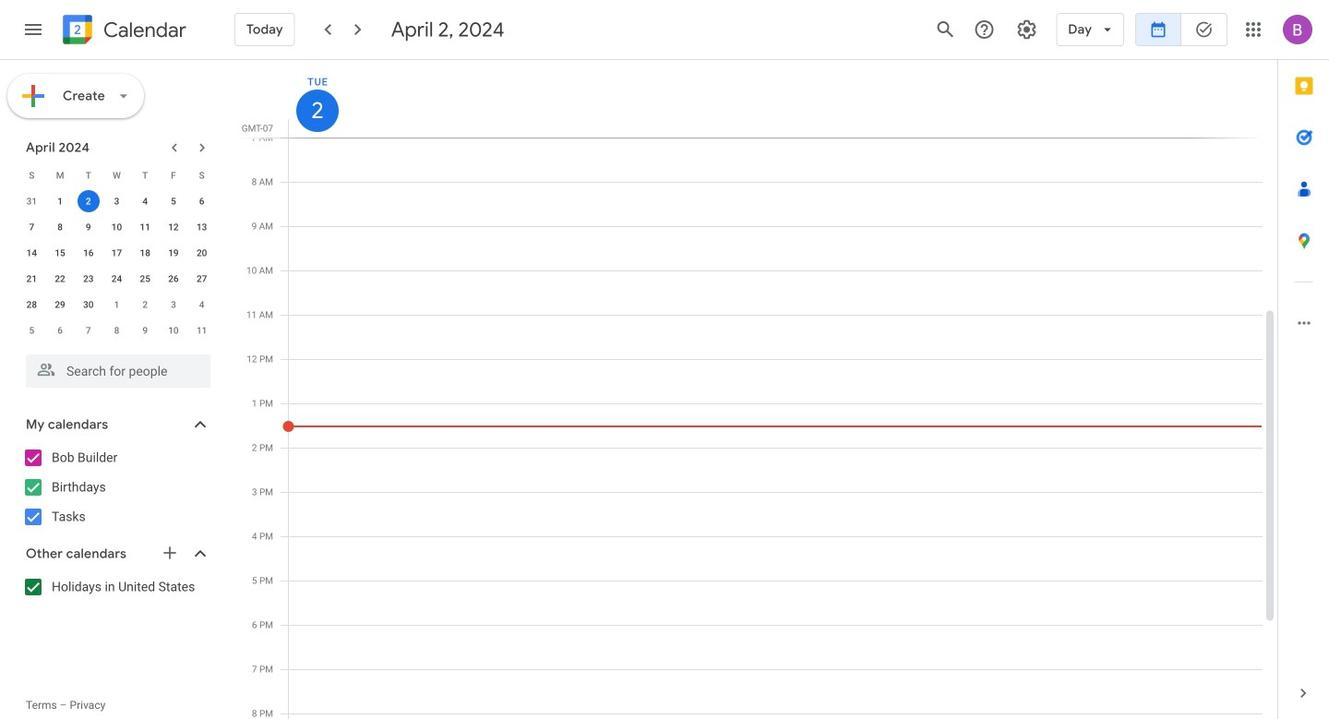 Task type: locate. For each thing, give the bounding box(es) containing it.
heading inside calendar element
[[100, 19, 186, 41]]

24 element
[[106, 268, 128, 290]]

may 6 element
[[49, 319, 71, 342]]

tab list
[[1279, 60, 1330, 668]]

None search field
[[0, 347, 229, 388]]

grid
[[236, 60, 1278, 719]]

row down 24 element
[[18, 292, 216, 318]]

4 element
[[134, 190, 156, 212]]

may 2 element
[[134, 294, 156, 316]]

6 element
[[191, 190, 213, 212]]

28 element
[[21, 294, 43, 316]]

3 element
[[106, 190, 128, 212]]

17 element
[[106, 242, 128, 264]]

may 9 element
[[134, 319, 156, 342]]

9 element
[[77, 216, 100, 238]]

cell inside april 2024 grid
[[74, 188, 103, 214]]

april 2024 grid
[[18, 163, 216, 344]]

18 element
[[134, 242, 156, 264]]

27 element
[[191, 268, 213, 290]]

2 row from the top
[[18, 188, 216, 214]]

row down the 17 element
[[18, 266, 216, 292]]

19 element
[[162, 242, 185, 264]]

7 row from the top
[[18, 318, 216, 344]]

row up the 17 element
[[18, 214, 216, 240]]

column header
[[288, 60, 1263, 138]]

10 element
[[106, 216, 128, 238]]

cell
[[74, 188, 103, 214]]

heading
[[100, 19, 186, 41]]

23 element
[[77, 268, 100, 290]]

row
[[18, 163, 216, 188], [18, 188, 216, 214], [18, 214, 216, 240], [18, 240, 216, 266], [18, 266, 216, 292], [18, 292, 216, 318], [18, 318, 216, 344]]

25 element
[[134, 268, 156, 290]]

march 31 element
[[21, 190, 43, 212]]

row down may 1 element at the top
[[18, 318, 216, 344]]

may 3 element
[[162, 294, 185, 316]]

row group
[[18, 188, 216, 344]]

11 element
[[134, 216, 156, 238]]

30 element
[[77, 294, 100, 316]]

6 row from the top
[[18, 292, 216, 318]]

may 7 element
[[77, 319, 100, 342]]

row up 3 element
[[18, 163, 216, 188]]

row down 10 'element'
[[18, 240, 216, 266]]

row up 10 'element'
[[18, 188, 216, 214]]

8 element
[[49, 216, 71, 238]]

4 row from the top
[[18, 240, 216, 266]]

tuesday, april 2, today element
[[296, 90, 339, 132]]



Task type: vqa. For each thing, say whether or not it's contained in the screenshot.
30 element
yes



Task type: describe. For each thing, give the bounding box(es) containing it.
5 row from the top
[[18, 266, 216, 292]]

14 element
[[21, 242, 43, 264]]

12 element
[[162, 216, 185, 238]]

7 element
[[21, 216, 43, 238]]

5 element
[[162, 190, 185, 212]]

may 11 element
[[191, 319, 213, 342]]

Search for people text field
[[37, 355, 199, 388]]

1 element
[[49, 190, 71, 212]]

calendar element
[[59, 11, 186, 52]]

20 element
[[191, 242, 213, 264]]

1 row from the top
[[18, 163, 216, 188]]

may 5 element
[[21, 319, 43, 342]]

settings menu image
[[1016, 18, 1038, 41]]

26 element
[[162, 268, 185, 290]]

15 element
[[49, 242, 71, 264]]

3 row from the top
[[18, 214, 216, 240]]

may 1 element
[[106, 294, 128, 316]]

add other calendars image
[[161, 544, 179, 562]]

may 8 element
[[106, 319, 128, 342]]

my calendars list
[[4, 443, 229, 532]]

29 element
[[49, 294, 71, 316]]

13 element
[[191, 216, 213, 238]]

main drawer image
[[22, 18, 44, 41]]

may 4 element
[[191, 294, 213, 316]]

2, today element
[[77, 190, 100, 212]]

21 element
[[21, 268, 43, 290]]

may 10 element
[[162, 319, 185, 342]]

22 element
[[49, 268, 71, 290]]

16 element
[[77, 242, 100, 264]]



